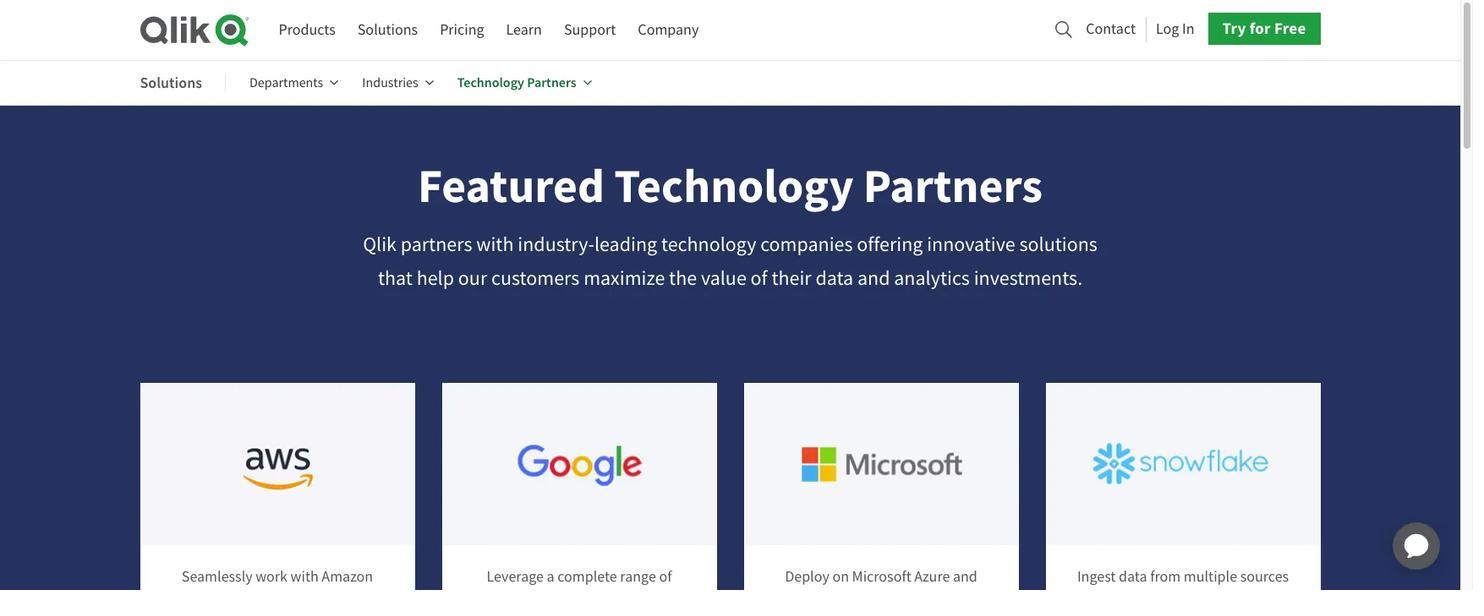 Task type: describe. For each thing, give the bounding box(es) containing it.
offering
[[857, 232, 923, 257]]

menu bar inside qlik main element
[[279, 14, 699, 46]]

partners inside solutions menu bar
[[527, 74, 577, 91]]

solutions link
[[358, 14, 418, 46]]

complete
[[558, 568, 617, 587]]

help
[[417, 266, 454, 291]]

company
[[638, 20, 699, 40]]

log in
[[1157, 19, 1195, 39]]

technology partners
[[458, 74, 577, 91]]

for
[[1250, 18, 1272, 39]]

qlik main element
[[279, 13, 1321, 46]]

free
[[1275, 18, 1307, 39]]

that
[[378, 266, 413, 291]]

the
[[669, 266, 697, 291]]

companies
[[761, 232, 853, 257]]

departments link
[[250, 63, 339, 103]]

technology inside solutions menu bar
[[458, 74, 525, 91]]

log
[[1157, 19, 1180, 39]]

technology partners link
[[458, 63, 592, 103]]

their
[[772, 266, 812, 291]]

work
[[256, 568, 288, 587]]

try
[[1223, 18, 1247, 39]]

industries
[[362, 75, 419, 91]]

our
[[458, 266, 488, 291]]

qlik partners with industry-leading technology companies offering innovative solutions that help our customers maximize the value of their data and analytics investments.
[[363, 232, 1098, 291]]

investments.
[[974, 266, 1083, 291]]

microsoft logo image
[[745, 384, 1018, 546]]

products
[[279, 20, 336, 40]]

and inside qlik partners with industry-leading technology companies offering innovative solutions that help our customers maximize the value of their data and analytics investments.
[[858, 266, 891, 291]]

industry-
[[518, 232, 595, 257]]

with for work
[[291, 568, 319, 587]]

a
[[547, 568, 555, 587]]

pricing
[[440, 20, 484, 40]]

with for partners
[[477, 232, 514, 257]]

1 horizontal spatial technology
[[615, 155, 854, 218]]

solutions for solutions menu bar
[[140, 72, 202, 93]]

try for free link
[[1209, 13, 1321, 45]]

deploy on microsoft azure and
[[785, 568, 978, 591]]

learn
[[506, 20, 542, 40]]

in
[[1183, 19, 1195, 39]]

data inside ingest data from multiple sources
[[1119, 568, 1148, 587]]

and inside the deploy on microsoft azure and
[[954, 568, 978, 587]]

from
[[1151, 568, 1181, 587]]

ingest data from multiple sources
[[1078, 568, 1290, 591]]

amazon logo image
[[141, 384, 414, 546]]

solutions for the solutions link
[[358, 20, 418, 40]]

contact link
[[1087, 15, 1136, 43]]

try for free
[[1223, 18, 1307, 39]]

technology
[[662, 232, 757, 257]]

of inside leverage a complete range of
[[659, 568, 672, 587]]



Task type: vqa. For each thing, say whether or not it's contained in the screenshot.
'with' to the left
yes



Task type: locate. For each thing, give the bounding box(es) containing it.
solutions
[[1020, 232, 1098, 257]]

1 horizontal spatial data
[[1119, 568, 1148, 587]]

data inside qlik partners with industry-leading technology companies offering innovative solutions that help our customers maximize the value of their data and analytics investments.
[[816, 266, 854, 291]]

application
[[1373, 503, 1461, 591]]

0 horizontal spatial and
[[858, 266, 891, 291]]

partners down learn
[[527, 74, 577, 91]]

company link
[[638, 14, 699, 46]]

departments
[[250, 75, 323, 91]]

featured
[[418, 155, 605, 218]]

innovative
[[927, 232, 1016, 257]]

data
[[816, 266, 854, 291], [1119, 568, 1148, 587]]

0 horizontal spatial with
[[291, 568, 319, 587]]

google logo image
[[443, 384, 716, 546]]

technology up "technology"
[[615, 155, 854, 218]]

leverage
[[487, 568, 544, 587]]

0 vertical spatial technology
[[458, 74, 525, 91]]

partners up innovative
[[864, 155, 1043, 218]]

0 vertical spatial of
[[751, 266, 768, 291]]

solutions down go to the home page. image
[[140, 72, 202, 93]]

0 horizontal spatial of
[[659, 568, 672, 587]]

contact
[[1087, 19, 1136, 39]]

value
[[701, 266, 747, 291]]

1 vertical spatial technology
[[615, 155, 854, 218]]

1 vertical spatial solutions
[[140, 72, 202, 93]]

range
[[621, 568, 656, 587]]

1 vertical spatial of
[[659, 568, 672, 587]]

customers
[[492, 266, 580, 291]]

amazon
[[322, 568, 373, 587]]

leverage a complete range of
[[483, 568, 676, 591]]

sources
[[1241, 568, 1290, 587]]

support link
[[564, 14, 616, 46]]

and down offering
[[858, 266, 891, 291]]

on
[[833, 568, 849, 587]]

1 horizontal spatial with
[[477, 232, 514, 257]]

ingest
[[1078, 568, 1116, 587]]

analytics
[[895, 266, 970, 291]]

data left from
[[1119, 568, 1148, 587]]

menu bar containing products
[[279, 14, 699, 46]]

pricing link
[[440, 14, 484, 46]]

0 vertical spatial and
[[858, 266, 891, 291]]

and right azure in the right of the page
[[954, 568, 978, 587]]

0 vertical spatial data
[[816, 266, 854, 291]]

0 horizontal spatial solutions
[[140, 72, 202, 93]]

of right range
[[659, 568, 672, 587]]

multiple
[[1184, 568, 1238, 587]]

0 vertical spatial partners
[[527, 74, 577, 91]]

support
[[564, 20, 616, 40]]

learn link
[[506, 14, 542, 46]]

0 horizontal spatial technology
[[458, 74, 525, 91]]

1 vertical spatial data
[[1119, 568, 1148, 587]]

seamlessly
[[182, 568, 253, 587]]

go to the home page. image
[[140, 14, 248, 47]]

snowflake logo image
[[1047, 384, 1320, 546]]

products link
[[279, 14, 336, 46]]

qlik
[[363, 232, 397, 257]]

1 horizontal spatial of
[[751, 266, 768, 291]]

solutions up industries
[[358, 20, 418, 40]]

1 horizontal spatial and
[[954, 568, 978, 587]]

of inside qlik partners with industry-leading technology companies offering innovative solutions that help our customers maximize the value of their data and analytics investments.
[[751, 266, 768, 291]]

partners
[[527, 74, 577, 91], [864, 155, 1043, 218]]

with right work
[[291, 568, 319, 587]]

solutions inside qlik main element
[[358, 20, 418, 40]]

log in link
[[1157, 15, 1195, 43]]

technology down the 'pricing' link
[[458, 74, 525, 91]]

maximize
[[584, 266, 665, 291]]

technology
[[458, 74, 525, 91], [615, 155, 854, 218]]

of
[[751, 266, 768, 291], [659, 568, 672, 587]]

menu bar
[[279, 14, 699, 46]]

and
[[858, 266, 891, 291], [954, 568, 978, 587]]

0 vertical spatial with
[[477, 232, 514, 257]]

with inside seamlessly work with amazon
[[291, 568, 319, 587]]

0 horizontal spatial partners
[[527, 74, 577, 91]]

1 vertical spatial partners
[[864, 155, 1043, 218]]

1 horizontal spatial solutions
[[358, 20, 418, 40]]

1 horizontal spatial partners
[[864, 155, 1043, 218]]

leading
[[595, 232, 658, 257]]

microsoft
[[853, 568, 912, 587]]

1 vertical spatial and
[[954, 568, 978, 587]]

with up our at the top
[[477, 232, 514, 257]]

0 horizontal spatial data
[[816, 266, 854, 291]]

partners
[[401, 232, 473, 257]]

solutions menu bar
[[140, 63, 616, 103]]

0 vertical spatial solutions
[[358, 20, 418, 40]]

with
[[477, 232, 514, 257], [291, 568, 319, 587]]

with inside qlik partners with industry-leading technology companies offering innovative solutions that help our customers maximize the value of their data and analytics investments.
[[477, 232, 514, 257]]

1 vertical spatial with
[[291, 568, 319, 587]]

data right their
[[816, 266, 854, 291]]

azure
[[915, 568, 951, 587]]

seamlessly work with amazon
[[182, 568, 373, 591]]

deploy
[[785, 568, 830, 587]]

featured technology partners
[[418, 155, 1043, 218]]

industries link
[[362, 63, 434, 103]]

of left their
[[751, 266, 768, 291]]

solutions
[[358, 20, 418, 40], [140, 72, 202, 93]]



